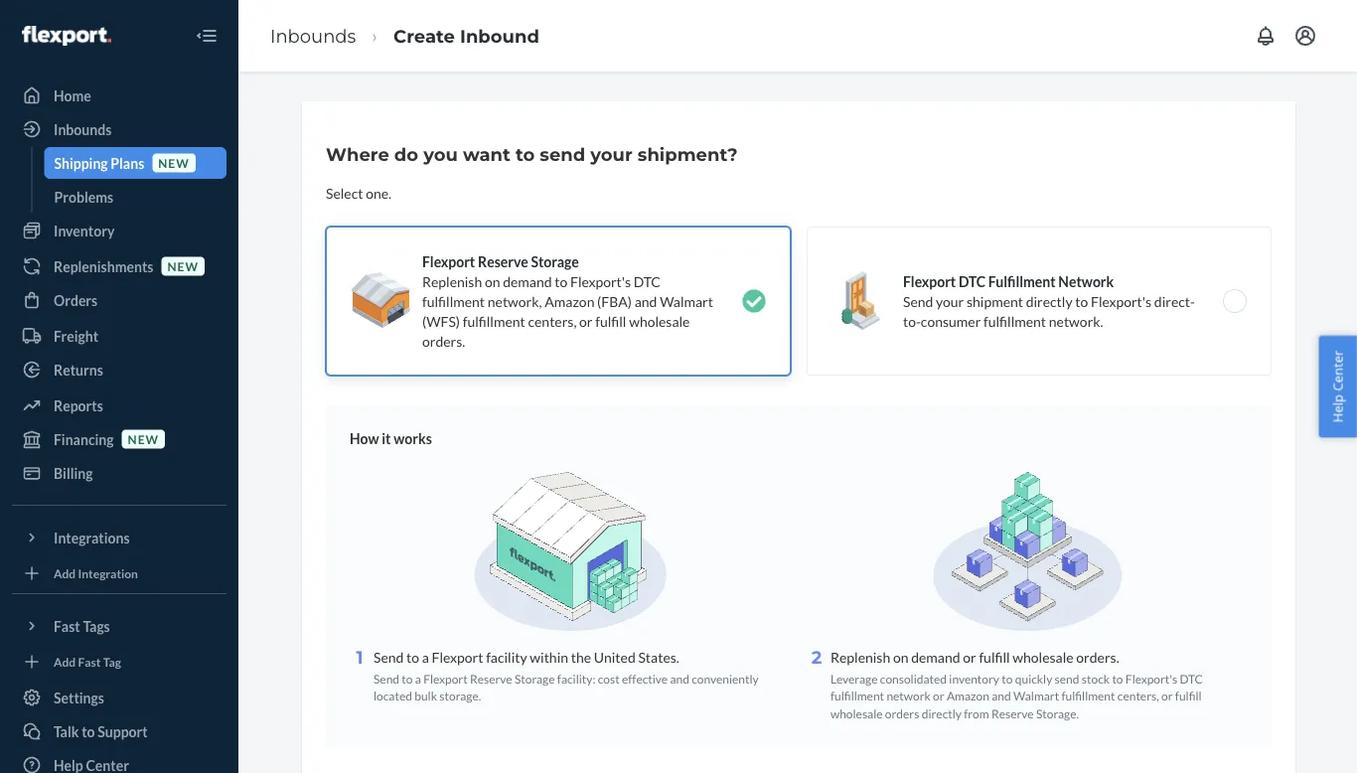 Task type: locate. For each thing, give the bounding box(es) containing it.
amazon down inventory
[[947, 689, 990, 703]]

0 horizontal spatial walmart
[[660, 293, 714, 310]]

demand up 'consolidated'
[[912, 649, 961, 665]]

reserve up 'network,'
[[478, 253, 528, 270]]

amazon
[[545, 293, 595, 310], [947, 689, 990, 703]]

on up 'network,'
[[485, 273, 500, 290]]

walmart
[[660, 293, 714, 310], [1014, 689, 1060, 703]]

reserve inside 2 replenish on demand or fulfill wholesale orders. leverage consolidated inventory to quickly send stock to flexport's dtc fulfillment network or amazon and walmart fulfillment centers, or fulfill wholesale orders directly from reserve storage.
[[992, 706, 1034, 720]]

0 horizontal spatial and
[[635, 293, 657, 310]]

integration
[[78, 566, 138, 580]]

create inbound
[[394, 25, 540, 47]]

fast left the tag
[[78, 654, 101, 669]]

the
[[571, 649, 591, 665]]

0 horizontal spatial your
[[591, 143, 633, 165]]

send inside 'flexport dtc fulfillment network send your shipment directly to flexport's direct- to-consumer fulfillment network.'
[[903, 293, 934, 310]]

0 vertical spatial add
[[54, 566, 76, 580]]

0 vertical spatial on
[[485, 273, 500, 290]]

0 horizontal spatial demand
[[503, 273, 552, 290]]

add
[[54, 566, 76, 580], [54, 654, 76, 669]]

1 vertical spatial amazon
[[947, 689, 990, 703]]

2 horizontal spatial and
[[992, 689, 1012, 703]]

0 horizontal spatial amazon
[[545, 293, 595, 310]]

on inside 'flexport reserve storage replenish on demand to flexport's dtc fulfillment network, amazon (fba) and walmart (wfs) fulfillment centers, or fulfill wholesale orders.'
[[485, 273, 500, 290]]

0 horizontal spatial send
[[540, 143, 586, 165]]

1 vertical spatial demand
[[912, 649, 961, 665]]

centers, inside 'flexport reserve storage replenish on demand to flexport's dtc fulfillment network, amazon (fba) and walmart (wfs) fulfillment centers, or fulfill wholesale orders.'
[[528, 313, 577, 329]]

1 vertical spatial flexport's
[[1091, 293, 1152, 310]]

send right 1
[[374, 649, 404, 665]]

send
[[540, 143, 586, 165], [1055, 672, 1080, 686]]

directly up network.
[[1026, 293, 1073, 310]]

send up "located"
[[374, 672, 400, 686]]

demand up 'network,'
[[503, 273, 552, 290]]

flexport's
[[570, 273, 631, 290], [1091, 293, 1152, 310], [1126, 672, 1178, 686]]

to inside 'flexport dtc fulfillment network send your shipment directly to flexport's direct- to-consumer fulfillment network.'
[[1076, 293, 1089, 310]]

0 horizontal spatial inbounds link
[[12, 113, 227, 145]]

1 horizontal spatial and
[[670, 672, 690, 686]]

0 horizontal spatial replenish
[[422, 273, 482, 290]]

1 horizontal spatial fulfill
[[979, 649, 1010, 665]]

0 horizontal spatial centers,
[[528, 313, 577, 329]]

1 vertical spatial on
[[893, 649, 909, 665]]

storage up 'network,'
[[531, 253, 579, 270]]

1 vertical spatial walmart
[[1014, 689, 1060, 703]]

flexport inside 'flexport dtc fulfillment network send your shipment directly to flexport's direct- to-consumer fulfillment network.'
[[903, 273, 956, 290]]

your left shipment?
[[591, 143, 633, 165]]

send left stock
[[1055, 672, 1080, 686]]

0 vertical spatial replenish
[[422, 273, 482, 290]]

consumer
[[921, 313, 981, 329]]

0 vertical spatial fulfill
[[596, 313, 627, 329]]

fast inside "link"
[[78, 654, 101, 669]]

and down "states."
[[670, 672, 690, 686]]

your
[[591, 143, 633, 165], [936, 293, 964, 310]]

fulfillment up (wfs) on the top
[[422, 293, 485, 310]]

0 vertical spatial walmart
[[660, 293, 714, 310]]

1 vertical spatial and
[[670, 672, 690, 686]]

0 vertical spatial send
[[903, 293, 934, 310]]

1 vertical spatial add
[[54, 654, 76, 669]]

facility:
[[557, 672, 596, 686]]

reserve down facility
[[470, 672, 512, 686]]

fulfillment
[[422, 293, 485, 310], [463, 313, 526, 329], [984, 313, 1047, 329], [831, 689, 885, 703], [1062, 689, 1116, 703]]

0 horizontal spatial orders.
[[422, 332, 465, 349]]

network.
[[1049, 313, 1104, 329]]

0 vertical spatial a
[[422, 649, 429, 665]]

network
[[887, 689, 931, 703]]

reports
[[54, 397, 103, 414]]

0 vertical spatial demand
[[503, 273, 552, 290]]

2 vertical spatial new
[[128, 432, 159, 446]]

1 horizontal spatial send
[[1055, 672, 1080, 686]]

1 horizontal spatial demand
[[912, 649, 961, 665]]

fulfillment inside 'flexport dtc fulfillment network send your shipment directly to flexport's direct- to-consumer fulfillment network.'
[[984, 313, 1047, 329]]

and inside 2 replenish on demand or fulfill wholesale orders. leverage consolidated inventory to quickly send stock to flexport's dtc fulfillment network or amazon and walmart fulfillment centers, or fulfill wholesale orders directly from reserve storage.
[[992, 689, 1012, 703]]

add for add fast tag
[[54, 654, 76, 669]]

new for replenishments
[[167, 259, 199, 273]]

create inbound link
[[394, 25, 540, 47]]

replenishments
[[54, 258, 154, 275]]

1 horizontal spatial your
[[936, 293, 964, 310]]

1 vertical spatial send
[[1055, 672, 1080, 686]]

dtc inside 'flexport reserve storage replenish on demand to flexport's dtc fulfillment network, amazon (fba) and walmart (wfs) fulfillment centers, or fulfill wholesale orders.'
[[634, 273, 661, 290]]

new up orders "link"
[[167, 259, 199, 273]]

how
[[350, 430, 379, 447]]

2 vertical spatial reserve
[[992, 706, 1034, 720]]

storage inside 'flexport reserve storage replenish on demand to flexport's dtc fulfillment network, amazon (fba) and walmart (wfs) fulfillment centers, or fulfill wholesale orders.'
[[531, 253, 579, 270]]

fast
[[54, 618, 80, 635], [78, 654, 101, 669]]

storage
[[531, 253, 579, 270], [515, 672, 555, 686]]

0 vertical spatial fast
[[54, 618, 80, 635]]

help center button
[[1319, 336, 1358, 438]]

0 vertical spatial amazon
[[545, 293, 595, 310]]

send up to-
[[903, 293, 934, 310]]

on
[[485, 273, 500, 290], [893, 649, 909, 665]]

inventory
[[54, 222, 115, 239]]

add left integration
[[54, 566, 76, 580]]

0 vertical spatial reserve
[[478, 253, 528, 270]]

returns link
[[12, 354, 227, 386]]

0 horizontal spatial on
[[485, 273, 500, 290]]

reserve right from on the bottom right of page
[[992, 706, 1034, 720]]

billing link
[[12, 457, 227, 489]]

send right want
[[540, 143, 586, 165]]

fulfillment down 'network,'
[[463, 313, 526, 329]]

1 horizontal spatial walmart
[[1014, 689, 1060, 703]]

1 horizontal spatial replenish
[[831, 649, 891, 665]]

a
[[422, 649, 429, 665], [415, 672, 421, 686]]

fast inside dropdown button
[[54, 618, 80, 635]]

wholesale up the quickly
[[1013, 649, 1074, 665]]

0 vertical spatial inbounds
[[270, 25, 356, 47]]

freight link
[[12, 320, 227, 352]]

or inside 'flexport reserve storage replenish on demand to flexport's dtc fulfillment network, amazon (fba) and walmart (wfs) fulfillment centers, or fulfill wholesale orders.'
[[580, 313, 593, 329]]

orders.
[[422, 332, 465, 349], [1077, 649, 1120, 665]]

1 horizontal spatial inbounds link
[[270, 25, 356, 47]]

your up consumer
[[936, 293, 964, 310]]

and right (fba)
[[635, 293, 657, 310]]

1 vertical spatial new
[[167, 259, 199, 273]]

talk to support button
[[12, 716, 227, 747]]

new down reports link in the left of the page
[[128, 432, 159, 446]]

walmart left check circle icon
[[660, 293, 714, 310]]

flexport's right stock
[[1126, 672, 1178, 686]]

orders link
[[12, 284, 227, 316]]

open account menu image
[[1294, 24, 1318, 48]]

1 vertical spatial your
[[936, 293, 964, 310]]

dtc
[[634, 273, 661, 290], [959, 273, 986, 290], [1180, 672, 1203, 686]]

do
[[394, 143, 419, 165]]

home
[[54, 87, 91, 104]]

flexport
[[422, 253, 475, 270], [903, 273, 956, 290], [432, 649, 483, 665], [424, 672, 468, 686]]

open notifications image
[[1254, 24, 1278, 48]]

wholesale inside 'flexport reserve storage replenish on demand to flexport's dtc fulfillment network, amazon (fba) and walmart (wfs) fulfillment centers, or fulfill wholesale orders.'
[[629, 313, 690, 329]]

1 vertical spatial fast
[[78, 654, 101, 669]]

fast tags
[[54, 618, 110, 635]]

1 horizontal spatial inbounds
[[270, 25, 356, 47]]

orders. inside 'flexport reserve storage replenish on demand to flexport's dtc fulfillment network, amazon (fba) and walmart (wfs) fulfillment centers, or fulfill wholesale orders.'
[[422, 332, 465, 349]]

send inside 2 replenish on demand or fulfill wholesale orders. leverage consolidated inventory to quickly send stock to flexport's dtc fulfillment network or amazon and walmart fulfillment centers, or fulfill wholesale orders directly from reserve storage.
[[1055, 672, 1080, 686]]

orders. up stock
[[1077, 649, 1120, 665]]

and
[[635, 293, 657, 310], [670, 672, 690, 686], [992, 689, 1012, 703]]

0 vertical spatial flexport's
[[570, 273, 631, 290]]

directly
[[1026, 293, 1073, 310], [922, 706, 962, 720]]

fast left tags
[[54, 618, 80, 635]]

to inside 'button'
[[82, 723, 95, 740]]

1 vertical spatial orders.
[[1077, 649, 1120, 665]]

0 horizontal spatial wholesale
[[629, 313, 690, 329]]

add fast tag
[[54, 654, 121, 669]]

orders. inside 2 replenish on demand or fulfill wholesale orders. leverage consolidated inventory to quickly send stock to flexport's dtc fulfillment network or amazon and walmart fulfillment centers, or fulfill wholesale orders directly from reserve storage.
[[1077, 649, 1120, 665]]

0 vertical spatial orders.
[[422, 332, 465, 349]]

0 vertical spatial new
[[158, 155, 190, 170]]

orders
[[54, 292, 98, 309]]

fulfillment down shipment
[[984, 313, 1047, 329]]

1 horizontal spatial centers,
[[1118, 689, 1160, 703]]

problems
[[54, 188, 113, 205]]

1 vertical spatial directly
[[922, 706, 962, 720]]

2 horizontal spatial fulfill
[[1176, 689, 1202, 703]]

1 horizontal spatial directly
[[1026, 293, 1073, 310]]

0 vertical spatial storage
[[531, 253, 579, 270]]

freight
[[54, 328, 98, 344]]

0 vertical spatial centers,
[[528, 313, 577, 329]]

add integration
[[54, 566, 138, 580]]

amazon left (fba)
[[545, 293, 595, 310]]

1 vertical spatial wholesale
[[1013, 649, 1074, 665]]

flexport's up (fba)
[[570, 273, 631, 290]]

0 vertical spatial wholesale
[[629, 313, 690, 329]]

to
[[516, 143, 535, 165], [555, 273, 568, 290], [1076, 293, 1089, 310], [407, 649, 420, 665], [402, 672, 413, 686], [1002, 672, 1013, 686], [1113, 672, 1124, 686], [82, 723, 95, 740]]

demand
[[503, 273, 552, 290], [912, 649, 961, 665]]

1 vertical spatial inbounds
[[54, 121, 112, 138]]

integrations button
[[12, 522, 227, 554]]

plans
[[111, 155, 144, 171]]

wholesale
[[629, 313, 690, 329], [1013, 649, 1074, 665], [831, 706, 883, 720]]

and down inventory
[[992, 689, 1012, 703]]

replenish up leverage
[[831, 649, 891, 665]]

0 horizontal spatial directly
[[922, 706, 962, 720]]

leverage
[[831, 672, 878, 686]]

reserve
[[478, 253, 528, 270], [470, 672, 512, 686], [992, 706, 1034, 720]]

flexport's down network
[[1091, 293, 1152, 310]]

amazon inside 2 replenish on demand or fulfill wholesale orders. leverage consolidated inventory to quickly send stock to flexport's dtc fulfillment network or amazon and walmart fulfillment centers, or fulfill wholesale orders directly from reserve storage.
[[947, 689, 990, 703]]

1 vertical spatial storage
[[515, 672, 555, 686]]

2 vertical spatial flexport's
[[1126, 672, 1178, 686]]

settings link
[[12, 682, 227, 714]]

check circle image
[[742, 289, 766, 313]]

send
[[903, 293, 934, 310], [374, 649, 404, 665], [374, 672, 400, 686]]

directly left from on the bottom right of page
[[922, 706, 962, 720]]

on up 'consolidated'
[[893, 649, 909, 665]]

network,
[[488, 293, 542, 310]]

2 horizontal spatial dtc
[[1180, 672, 1203, 686]]

1 horizontal spatial wholesale
[[831, 706, 883, 720]]

1 vertical spatial inbounds link
[[12, 113, 227, 145]]

orders. down (wfs) on the top
[[422, 332, 465, 349]]

demand inside 'flexport reserve storage replenish on demand to flexport's dtc fulfillment network, amazon (fba) and walmart (wfs) fulfillment centers, or fulfill wholesale orders.'
[[503, 273, 552, 290]]

0 vertical spatial directly
[[1026, 293, 1073, 310]]

2 vertical spatial and
[[992, 689, 1012, 703]]

home link
[[12, 80, 227, 111]]

integrations
[[54, 529, 130, 546]]

1 vertical spatial centers,
[[1118, 689, 1160, 703]]

1 add from the top
[[54, 566, 76, 580]]

inbounds
[[270, 25, 356, 47], [54, 121, 112, 138]]

help center
[[1329, 351, 1347, 423]]

centers,
[[528, 313, 577, 329], [1118, 689, 1160, 703]]

breadcrumbs navigation
[[254, 7, 556, 65]]

located
[[374, 689, 412, 703]]

support
[[98, 723, 148, 740]]

2 horizontal spatial wholesale
[[1013, 649, 1074, 665]]

wholesale down leverage
[[831, 706, 883, 720]]

new right plans
[[158, 155, 190, 170]]

or
[[580, 313, 593, 329], [963, 649, 977, 665], [933, 689, 945, 703], [1162, 689, 1173, 703]]

add inside "link"
[[54, 654, 76, 669]]

add up settings
[[54, 654, 76, 669]]

1 horizontal spatial amazon
[[947, 689, 990, 703]]

and inside 'send to a flexport facility within the united states. send to a flexport reserve storage facility: cost effective and conveniently located bulk storage.'
[[670, 672, 690, 686]]

fulfill
[[596, 313, 627, 329], [979, 649, 1010, 665], [1176, 689, 1202, 703]]

1 horizontal spatial on
[[893, 649, 909, 665]]

storage down within
[[515, 672, 555, 686]]

1 vertical spatial replenish
[[831, 649, 891, 665]]

dtc inside 'flexport dtc fulfillment network send your shipment directly to flexport's direct- to-consumer fulfillment network.'
[[959, 273, 986, 290]]

1 horizontal spatial orders.
[[1077, 649, 1120, 665]]

walmart down the quickly
[[1014, 689, 1060, 703]]

2 add from the top
[[54, 654, 76, 669]]

0 horizontal spatial fulfill
[[596, 313, 627, 329]]

0 horizontal spatial a
[[415, 672, 421, 686]]

0 horizontal spatial dtc
[[634, 273, 661, 290]]

1 vertical spatial reserve
[[470, 672, 512, 686]]

replenish up (wfs) on the top
[[422, 273, 482, 290]]

inbounds inside breadcrumbs navigation
[[270, 25, 356, 47]]

wholesale down (fba)
[[629, 313, 690, 329]]

walmart inside 'flexport reserve storage replenish on demand to flexport's dtc fulfillment network, amazon (fba) and walmart (wfs) fulfillment centers, or fulfill wholesale orders.'
[[660, 293, 714, 310]]

1 horizontal spatial dtc
[[959, 273, 986, 290]]

0 vertical spatial and
[[635, 293, 657, 310]]

talk to support
[[54, 723, 148, 740]]



Task type: describe. For each thing, give the bounding box(es) containing it.
works
[[394, 430, 432, 447]]

help
[[1329, 395, 1347, 423]]

inventory
[[950, 672, 1000, 686]]

amazon inside 'flexport reserve storage replenish on demand to flexport's dtc fulfillment network, amazon (fba) and walmart (wfs) fulfillment centers, or fulfill wholesale orders.'
[[545, 293, 595, 310]]

reserve inside 'flexport reserve storage replenish on demand to flexport's dtc fulfillment network, amazon (fba) and walmart (wfs) fulfillment centers, or fulfill wholesale orders.'
[[478, 253, 528, 270]]

flexport's inside 2 replenish on demand or fulfill wholesale orders. leverage consolidated inventory to quickly send stock to flexport's dtc fulfillment network or amazon and walmart fulfillment centers, or fulfill wholesale orders directly from reserve storage.
[[1126, 672, 1178, 686]]

stock
[[1082, 672, 1110, 686]]

replenish inside 'flexport reserve storage replenish on demand to flexport's dtc fulfillment network, amazon (fba) and walmart (wfs) fulfillment centers, or fulfill wholesale orders.'
[[422, 273, 482, 290]]

your inside 'flexport dtc fulfillment network send your shipment directly to flexport's direct- to-consumer fulfillment network.'
[[936, 293, 964, 310]]

(fba)
[[597, 293, 632, 310]]

shipping plans
[[54, 155, 144, 171]]

from
[[964, 706, 990, 720]]

settings
[[54, 689, 104, 706]]

talk
[[54, 723, 79, 740]]

center
[[1329, 351, 1347, 391]]

centers, inside 2 replenish on demand or fulfill wholesale orders. leverage consolidated inventory to quickly send stock to flexport's dtc fulfillment network or amazon and walmart fulfillment centers, or fulfill wholesale orders directly from reserve storage.
[[1118, 689, 1160, 703]]

fulfill inside 'flexport reserve storage replenish on demand to flexport's dtc fulfillment network, amazon (fba) and walmart (wfs) fulfillment centers, or fulfill wholesale orders.'
[[596, 313, 627, 329]]

demand inside 2 replenish on demand or fulfill wholesale orders. leverage consolidated inventory to quickly send stock to flexport's dtc fulfillment network or amazon and walmart fulfillment centers, or fulfill wholesale orders directly from reserve storage.
[[912, 649, 961, 665]]

and inside 'flexport reserve storage replenish on demand to flexport's dtc fulfillment network, amazon (fba) and walmart (wfs) fulfillment centers, or fulfill wholesale orders.'
[[635, 293, 657, 310]]

new for financing
[[128, 432, 159, 446]]

dtc inside 2 replenish on demand or fulfill wholesale orders. leverage consolidated inventory to quickly send stock to flexport's dtc fulfillment network or amazon and walmart fulfillment centers, or fulfill wholesale orders directly from reserve storage.
[[1180, 672, 1203, 686]]

create
[[394, 25, 455, 47]]

2 vertical spatial wholesale
[[831, 706, 883, 720]]

0 vertical spatial your
[[591, 143, 633, 165]]

1 horizontal spatial a
[[422, 649, 429, 665]]

flexport dtc fulfillment network send your shipment directly to flexport's direct- to-consumer fulfillment network.
[[903, 273, 1196, 329]]

2 vertical spatial send
[[374, 672, 400, 686]]

inbound
[[460, 25, 540, 47]]

want
[[463, 143, 511, 165]]

add integration link
[[12, 562, 227, 585]]

inventory link
[[12, 215, 227, 246]]

1
[[356, 647, 363, 668]]

storage.
[[440, 689, 481, 703]]

directly inside 'flexport dtc fulfillment network send your shipment directly to flexport's direct- to-consumer fulfillment network.'
[[1026, 293, 1073, 310]]

consolidated
[[880, 672, 947, 686]]

shipment
[[967, 293, 1024, 310]]

close navigation image
[[195, 24, 219, 48]]

financing
[[54, 431, 114, 448]]

2 replenish on demand or fulfill wholesale orders. leverage consolidated inventory to quickly send stock to flexport's dtc fulfillment network or amazon and walmart fulfillment centers, or fulfill wholesale orders directly from reserve storage.
[[812, 647, 1203, 720]]

direct-
[[1155, 293, 1196, 310]]

flexport's inside 'flexport dtc fulfillment network send your shipment directly to flexport's direct- to-consumer fulfillment network.'
[[1091, 293, 1152, 310]]

reserve inside 'send to a flexport facility within the united states. send to a flexport reserve storage facility: cost effective and conveniently located bulk storage.'
[[470, 672, 512, 686]]

fast tags button
[[12, 610, 227, 642]]

1 vertical spatial fulfill
[[979, 649, 1010, 665]]

billing
[[54, 465, 93, 482]]

effective
[[622, 672, 668, 686]]

states.
[[639, 649, 680, 665]]

to-
[[903, 313, 921, 329]]

add fast tag link
[[12, 650, 227, 674]]

quickly
[[1016, 672, 1053, 686]]

select one.
[[326, 184, 392, 201]]

reports link
[[12, 390, 227, 421]]

shipment?
[[638, 143, 738, 165]]

flexport's inside 'flexport reserve storage replenish on demand to flexport's dtc fulfillment network, amazon (fba) and walmart (wfs) fulfillment centers, or fulfill wholesale orders.'
[[570, 273, 631, 290]]

shipping
[[54, 155, 108, 171]]

select
[[326, 184, 363, 201]]

1 vertical spatial a
[[415, 672, 421, 686]]

fulfillment down leverage
[[831, 689, 885, 703]]

cost
[[598, 672, 620, 686]]

replenish inside 2 replenish on demand or fulfill wholesale orders. leverage consolidated inventory to quickly send stock to flexport's dtc fulfillment network or amazon and walmart fulfillment centers, or fulfill wholesale orders directly from reserve storage.
[[831, 649, 891, 665]]

united
[[594, 649, 636, 665]]

conveniently
[[692, 672, 759, 686]]

it
[[382, 430, 391, 447]]

to inside 'flexport reserve storage replenish on demand to flexport's dtc fulfillment network, amazon (fba) and walmart (wfs) fulfillment centers, or fulfill wholesale orders.'
[[555, 273, 568, 290]]

network
[[1059, 273, 1114, 290]]

facility
[[486, 649, 527, 665]]

walmart inside 2 replenish on demand or fulfill wholesale orders. leverage consolidated inventory to quickly send stock to flexport's dtc fulfillment network or amazon and walmart fulfillment centers, or fulfill wholesale orders directly from reserve storage.
[[1014, 689, 1060, 703]]

add for add integration
[[54, 566, 76, 580]]

flexport inside 'flexport reserve storage replenish on demand to flexport's dtc fulfillment network, amazon (fba) and walmart (wfs) fulfillment centers, or fulfill wholesale orders.'
[[422, 253, 475, 270]]

tag
[[103, 654, 121, 669]]

on inside 2 replenish on demand or fulfill wholesale orders. leverage consolidated inventory to quickly send stock to flexport's dtc fulfillment network or amazon and walmart fulfillment centers, or fulfill wholesale orders directly from reserve storage.
[[893, 649, 909, 665]]

flexport logo image
[[22, 26, 111, 46]]

send to a flexport facility within the united states. send to a flexport reserve storage facility: cost effective and conveniently located bulk storage.
[[374, 649, 759, 703]]

tags
[[83, 618, 110, 635]]

within
[[530, 649, 569, 665]]

where do you want to send your shipment?
[[326, 143, 738, 165]]

fulfillment
[[989, 273, 1056, 290]]

2
[[812, 647, 822, 668]]

0 horizontal spatial inbounds
[[54, 121, 112, 138]]

0 vertical spatial inbounds link
[[270, 25, 356, 47]]

flexport reserve storage replenish on demand to flexport's dtc fulfillment network, amazon (fba) and walmart (wfs) fulfillment centers, or fulfill wholesale orders.
[[422, 253, 714, 349]]

orders
[[885, 706, 920, 720]]

2 vertical spatial fulfill
[[1176, 689, 1202, 703]]

where
[[326, 143, 389, 165]]

0 vertical spatial send
[[540, 143, 586, 165]]

fulfillment down stock
[[1062, 689, 1116, 703]]

problems link
[[44, 181, 227, 213]]

(wfs)
[[422, 313, 460, 329]]

1 vertical spatial send
[[374, 649, 404, 665]]

returns
[[54, 361, 103, 378]]

you
[[424, 143, 458, 165]]

new for shipping plans
[[158, 155, 190, 170]]

how it works
[[350, 430, 432, 447]]

one.
[[366, 184, 392, 201]]

bulk
[[415, 689, 437, 703]]

storage.
[[1037, 706, 1079, 720]]

storage inside 'send to a flexport facility within the united states. send to a flexport reserve storage facility: cost effective and conveniently located bulk storage.'
[[515, 672, 555, 686]]

directly inside 2 replenish on demand or fulfill wholesale orders. leverage consolidated inventory to quickly send stock to flexport's dtc fulfillment network or amazon and walmart fulfillment centers, or fulfill wholesale orders directly from reserve storage.
[[922, 706, 962, 720]]



Task type: vqa. For each thing, say whether or not it's contained in the screenshot.
the Create in the create button
no



